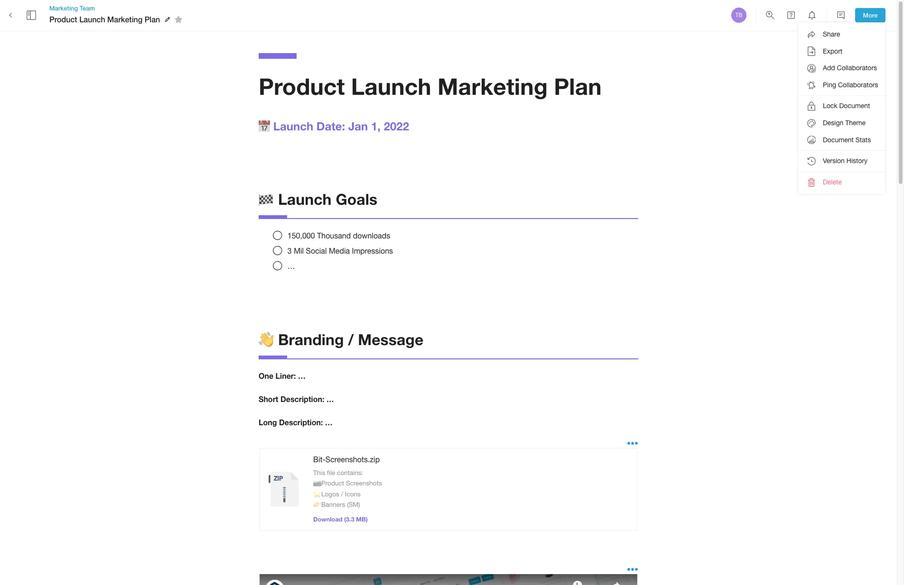 Task type: vqa. For each thing, say whether or not it's contained in the screenshot.
bottommost Document
yes



Task type: describe. For each thing, give the bounding box(es) containing it.
goals
[[336, 190, 378, 208]]

delete button
[[799, 174, 886, 191]]

2022
[[384, 120, 409, 133]]

message
[[358, 331, 424, 349]]

jan
[[348, 120, 368, 133]]

description: for short
[[281, 395, 324, 404]]

mb)
[[356, 517, 368, 524]]

design theme
[[823, 119, 866, 127]]

design
[[823, 119, 844, 127]]

(3.3
[[344, 517, 355, 524]]

version history
[[823, 157, 868, 165]]

1 horizontal spatial product
[[259, 73, 345, 100]]

ping collaborators
[[823, 81, 879, 89]]

social
[[306, 247, 327, 255]]

ping
[[823, 81, 837, 89]]

add
[[823, 64, 836, 72]]

launch up 150,000 at left top
[[278, 190, 332, 208]]

screenshots.zip
[[326, 456, 380, 464]]

150,000
[[288, 232, 315, 240]]

document stats
[[823, 136, 871, 144]]

more
[[863, 11, 878, 19]]

stats
[[856, 136, 871, 144]]

short description: …
[[259, 395, 334, 404]]

… down "3"
[[288, 262, 295, 271]]

marketing team link
[[49, 4, 186, 12]]

/ inside this file contains: 📷product screenshots ⭐️logos / icons 👉banners (sm)
[[341, 491, 343, 498]]

1 horizontal spatial marketing
[[107, 15, 143, 24]]

📅
[[259, 120, 270, 133]]

export button
[[799, 43, 886, 60]]

version history button
[[799, 153, 886, 170]]

collaborators for ping collaborators
[[838, 81, 879, 89]]

lock document button
[[799, 98, 886, 115]]

… for short description: …
[[327, 395, 334, 404]]

impressions
[[352, 247, 393, 255]]

bit-
[[313, 456, 326, 464]]

0 vertical spatial product launch marketing plan
[[49, 15, 160, 24]]

… for long description: …
[[325, 418, 333, 427]]

document inside button
[[840, 102, 871, 110]]

1 horizontal spatial plan
[[554, 73, 602, 100]]

document stats button
[[799, 132, 886, 149]]

thousand
[[317, 232, 351, 240]]

branding
[[278, 331, 344, 349]]

download (3.3 mb)
[[313, 517, 368, 524]]

design theme button
[[799, 115, 886, 132]]

contains:
[[337, 469, 363, 477]]

media
[[329, 247, 350, 255]]

download (3.3 mb) link
[[313, 517, 368, 524]]

liner:
[[276, 372, 296, 381]]

3
[[288, 247, 292, 255]]

lock
[[823, 102, 838, 110]]

(sm)
[[347, 501, 360, 509]]

collaborators for add collaborators
[[837, 64, 877, 72]]

150,000 thousand downloads
[[288, 232, 390, 240]]

description: for long
[[279, 418, 323, 427]]

more button
[[856, 8, 886, 22]]

launch down team
[[79, 15, 105, 24]]

launch up 2022
[[351, 73, 431, 100]]



Task type: locate. For each thing, give the bounding box(es) containing it.
lock document
[[823, 102, 871, 110]]

one
[[259, 372, 274, 381]]

tb button
[[730, 6, 748, 24]]

…
[[288, 262, 295, 271], [298, 372, 306, 381], [327, 395, 334, 404], [325, 418, 333, 427]]

collaborators down add collaborators
[[838, 81, 879, 89]]

add collaborators button
[[799, 60, 886, 77]]

icons
[[345, 491, 361, 498]]

this file contains: 📷product screenshots ⭐️logos / icons 👉banners (sm)
[[313, 469, 382, 509]]

collaborators inside 'button'
[[838, 81, 879, 89]]

mil
[[294, 247, 304, 255]]

… right liner:
[[298, 372, 306, 381]]

… up the bit-
[[325, 418, 333, 427]]

1 horizontal spatial /
[[348, 331, 354, 349]]

1,
[[371, 120, 381, 133]]

/ left message
[[348, 331, 354, 349]]

description: down short description: …
[[279, 418, 323, 427]]

document inside button
[[823, 136, 854, 144]]

2 vertical spatial marketing
[[438, 73, 548, 100]]

0 horizontal spatial marketing
[[49, 4, 78, 12]]

1 vertical spatial document
[[823, 136, 854, 144]]

0 vertical spatial plan
[[145, 15, 160, 24]]

0 horizontal spatial plan
[[145, 15, 160, 24]]

version
[[823, 157, 845, 165]]

short
[[259, 395, 278, 404]]

🏁 launch goals
[[259, 190, 378, 208]]

this
[[313, 469, 325, 477]]

1 vertical spatial product
[[259, 73, 345, 100]]

ping collaborators button
[[799, 77, 886, 94]]

1 vertical spatial product launch marketing plan
[[259, 73, 602, 100]]

marketing team
[[49, 4, 95, 12]]

launch right 📅
[[273, 120, 313, 133]]

2 horizontal spatial marketing
[[438, 73, 548, 100]]

share button
[[799, 26, 886, 43]]

file
[[327, 469, 335, 477]]

0 vertical spatial document
[[840, 102, 871, 110]]

product
[[49, 15, 77, 24], [259, 73, 345, 100]]

bit-screenshots.zip
[[313, 456, 380, 464]]

download
[[313, 517, 343, 524]]

marketing
[[49, 4, 78, 12], [107, 15, 143, 24], [438, 73, 548, 100]]

share
[[823, 30, 841, 38]]

team
[[80, 4, 95, 12]]

📅 launch date: jan 1, 2022
[[259, 120, 409, 133]]

screenshots
[[346, 480, 382, 488]]

one liner: …
[[259, 372, 306, 381]]

0 horizontal spatial product launch marketing plan
[[49, 15, 160, 24]]

long
[[259, 418, 277, 427]]

… up long description: …
[[327, 395, 334, 404]]

3 mil social media impressions
[[288, 247, 393, 255]]

👋 branding / message
[[259, 331, 424, 349]]

0 horizontal spatial product
[[49, 15, 77, 24]]

0 vertical spatial /
[[348, 331, 354, 349]]

collaborators up the ping collaborators
[[837, 64, 877, 72]]

👉banners
[[313, 501, 345, 509]]

add collaborators
[[823, 64, 877, 72]]

product launch marketing plan
[[49, 15, 160, 24], [259, 73, 602, 100]]

1 vertical spatial marketing
[[107, 15, 143, 24]]

delete
[[823, 178, 842, 186]]

1 vertical spatial plan
[[554, 73, 602, 100]]

1 vertical spatial collaborators
[[838, 81, 879, 89]]

collaborators
[[837, 64, 877, 72], [838, 81, 879, 89]]

1 vertical spatial description:
[[279, 418, 323, 427]]

collaborators inside button
[[837, 64, 877, 72]]

1 vertical spatial /
[[341, 491, 343, 498]]

document up the theme
[[840, 102, 871, 110]]

date:
[[317, 120, 345, 133]]

⭐️logos
[[313, 491, 339, 498]]

description: up long description: …
[[281, 395, 324, 404]]

1 horizontal spatial product launch marketing plan
[[259, 73, 602, 100]]

plan
[[145, 15, 160, 24], [554, 73, 602, 100]]

👋
[[259, 331, 274, 349]]

0 horizontal spatial /
[[341, 491, 343, 498]]

export
[[823, 47, 843, 55]]

/ left icons
[[341, 491, 343, 498]]

… for one liner: …
[[298, 372, 306, 381]]

theme
[[846, 119, 866, 127]]

0 vertical spatial marketing
[[49, 4, 78, 12]]

long description: …
[[259, 418, 333, 427]]

document down 'design theme' button
[[823, 136, 854, 144]]

0 vertical spatial collaborators
[[837, 64, 877, 72]]

description:
[[281, 395, 324, 404], [279, 418, 323, 427]]

tb
[[736, 12, 743, 19]]

favorite image
[[173, 14, 184, 25]]

/
[[348, 331, 354, 349], [341, 491, 343, 498]]

0 vertical spatial product
[[49, 15, 77, 24]]

downloads
[[353, 232, 390, 240]]

0 vertical spatial description:
[[281, 395, 324, 404]]

📷product
[[313, 480, 344, 488]]

document
[[840, 102, 871, 110], [823, 136, 854, 144]]

history
[[847, 157, 868, 165]]

launch
[[79, 15, 105, 24], [351, 73, 431, 100], [273, 120, 313, 133], [278, 190, 332, 208]]

🏁
[[259, 190, 274, 208]]



